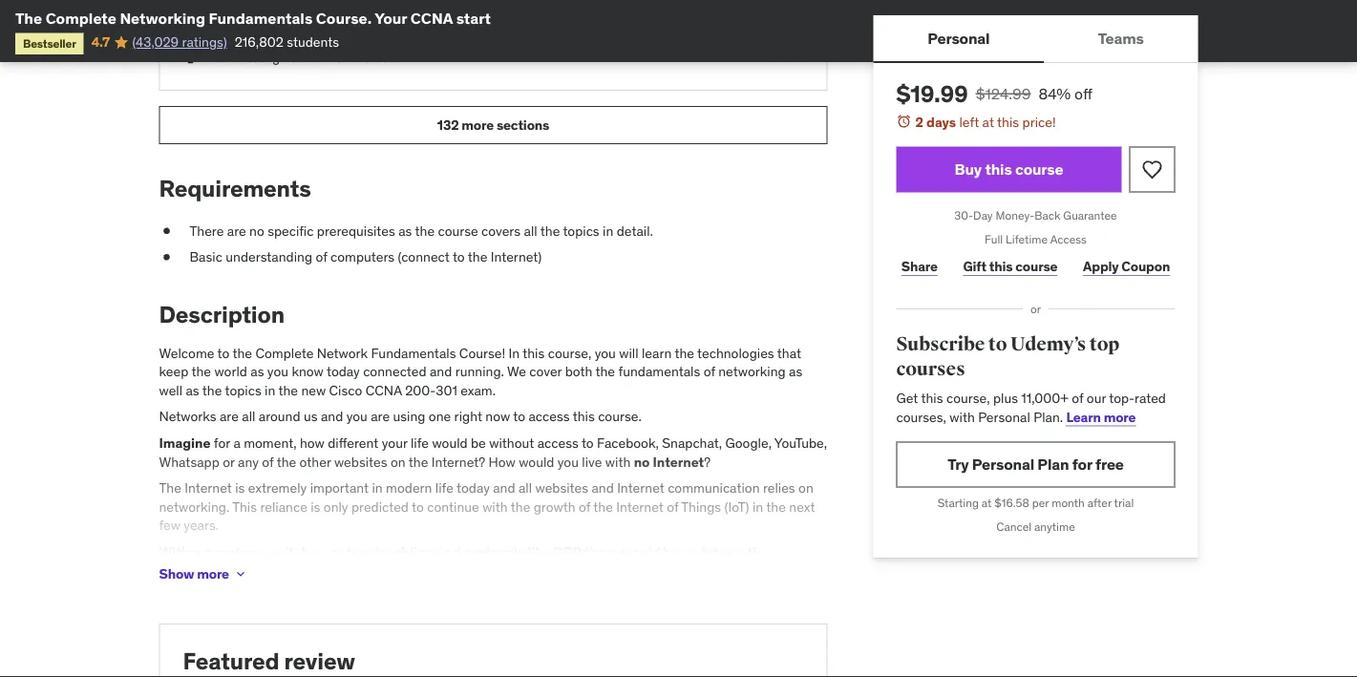 Task type: locate. For each thing, give the bounding box(es) containing it.
1 vertical spatial complete
[[255, 344, 314, 362]]

now
[[486, 408, 510, 425]]

1 horizontal spatial the
[[159, 480, 181, 497]]

1 vertical spatial more
[[1104, 408, 1136, 426]]

course down lifetime
[[1016, 258, 1058, 275]]

0 vertical spatial or
[[1031, 302, 1041, 316]]

with right the continue at the left bottom of the page
[[483, 498, 508, 516]]

1 vertical spatial ccna
[[366, 382, 402, 399]]

0 vertical spatial 1:
[[309, 15, 317, 32]]

more inside button
[[462, 116, 494, 133]]

personal
[[928, 28, 990, 48], [979, 408, 1031, 426], [972, 455, 1035, 474]]

0 horizontal spatial with
[[483, 498, 508, 516]]

with inside 'the internet is extremely important in modern life today and all websites and internet communication relies on networking. this reliance is only predicted to continue with the growth of the internet of things (iot) in the next few years. without routers, switches, network cabling and protocols like bgp there would be no internet!'
[[483, 498, 508, 516]]

0 vertical spatial lab
[[283, 15, 305, 32]]

google,
[[726, 435, 772, 452]]

are up a
[[220, 408, 239, 425]]

0 horizontal spatial would
[[432, 435, 468, 452]]

or
[[1031, 302, 1041, 316], [223, 453, 235, 470]]

on down your
[[391, 453, 406, 470]]

1 vertical spatial on
[[799, 480, 814, 497]]

networking
[[719, 363, 786, 380]]

1 vertical spatial xsmall image
[[159, 248, 174, 267]]

bestseller
[[23, 36, 76, 51]]

course up back
[[1016, 160, 1064, 179]]

1 vertical spatial life
[[436, 480, 454, 497]]

complete up know
[[255, 344, 314, 362]]

1:
[[309, 15, 317, 32], [309, 49, 317, 66]]

0 horizontal spatial topics
[[225, 382, 262, 399]]

to up live
[[582, 435, 594, 452]]

life right your
[[411, 435, 429, 452]]

the
[[415, 222, 435, 239], [541, 222, 560, 239], [468, 248, 488, 266], [233, 344, 252, 362], [675, 344, 695, 362], [192, 363, 211, 380], [596, 363, 615, 380], [202, 382, 222, 399], [278, 382, 298, 399], [277, 453, 296, 470], [409, 453, 428, 470], [511, 498, 531, 516], [594, 498, 613, 516], [767, 498, 786, 516]]

learn more
[[1067, 408, 1136, 426]]

personal up '$16.58'
[[972, 455, 1035, 474]]

0 vertical spatial be
[[471, 435, 486, 452]]

at right left
[[983, 113, 995, 130]]

how
[[300, 435, 325, 452]]

know
[[292, 363, 324, 380]]

?
[[704, 453, 711, 470]]

access
[[529, 408, 570, 425], [538, 435, 579, 452]]

communication
[[668, 480, 760, 497]]

1 horizontal spatial topics
[[563, 222, 600, 239]]

2 vertical spatial would
[[621, 543, 660, 561]]

as right well at the left bottom of page
[[186, 382, 199, 399]]

this up courses, at the bottom right
[[922, 390, 944, 407]]

access right without
[[538, 435, 579, 452]]

1 vertical spatial course,
[[947, 390, 990, 407]]

life inside 'the internet is extremely important in modern life today and all websites and internet communication relies on networking. this reliance is only predicted to continue with the growth of the internet of things (iot) in the next few years. without routers, switches, network cabling and protocols like bgp there would be no internet!'
[[436, 480, 454, 497]]

tab list containing personal
[[874, 15, 1199, 63]]

1 vertical spatial fundamentals
[[371, 344, 456, 362]]

0 vertical spatial no
[[249, 222, 264, 239]]

1 vertical spatial or
[[223, 453, 235, 470]]

1 vertical spatial no
[[634, 453, 650, 470]]

2 lab from the top
[[283, 49, 305, 66]]

1 lab from the top
[[283, 15, 305, 32]]

0 horizontal spatial fundamentals
[[209, 8, 313, 28]]

0 horizontal spatial on
[[391, 453, 406, 470]]

0 horizontal spatial course,
[[548, 344, 592, 362]]

after
[[1088, 496, 1112, 511]]

for inside for a moment, how different your life would be without access to facebook, snapchat, google, youtube, whatsapp or any of the other websites on the internet? how would you live with
[[214, 435, 230, 452]]

1 horizontal spatial ccna
[[411, 8, 453, 28]]

alarm image
[[897, 114, 912, 129]]

covers
[[482, 222, 521, 239]]

0 vertical spatial xsmall image
[[159, 222, 174, 240]]

0 vertical spatial subnetting
[[214, 15, 280, 32]]

part left 3
[[374, 15, 399, 32]]

0 horizontal spatial be
[[471, 435, 486, 452]]

routers,
[[214, 543, 264, 561]]

would down without
[[519, 453, 555, 470]]

today
[[327, 363, 360, 380], [457, 480, 490, 497]]

1 vertical spatial for
[[1073, 455, 1093, 474]]

course inside button
[[1016, 160, 1064, 179]]

this inside get this course, plus 11,000+ of our top-rated courses, with personal plan.
[[922, 390, 944, 407]]

2 vertical spatial no
[[683, 543, 699, 561]]

1 vertical spatial is
[[311, 498, 320, 516]]

of left the things
[[667, 498, 679, 516]]

all down without
[[519, 480, 532, 497]]

are right there
[[227, 222, 246, 239]]

growth
[[534, 498, 576, 516]]

your
[[375, 8, 407, 28]]

today up the continue at the left bottom of the page
[[457, 480, 490, 497]]

0 vertical spatial xsmall image
[[183, 14, 198, 33]]

xsmall image left there
[[159, 222, 174, 240]]

without
[[159, 543, 211, 561]]

course
[[1016, 160, 1064, 179], [438, 222, 478, 239], [1016, 258, 1058, 275]]

1 horizontal spatial websites
[[536, 480, 589, 497]]

no inside 'the internet is extremely important in modern life today and all websites and internet communication relies on networking. this reliance is only predicted to continue with the growth of the internet of things (iot) in the next few years. without routers, switches, network cabling and protocols like bgp there would be no internet!'
[[683, 543, 699, 561]]

of down technologies
[[704, 363, 716, 380]]

cabling
[[387, 543, 434, 561]]

the complete networking fundamentals course. your ccna start
[[15, 8, 491, 28]]

1 vertical spatial today
[[457, 480, 490, 497]]

predicted
[[352, 498, 409, 516]]

2 horizontal spatial more
[[1104, 408, 1136, 426]]

no
[[249, 222, 264, 239], [634, 453, 650, 470], [683, 543, 699, 561]]

1 horizontal spatial complete
[[255, 344, 314, 362]]

more
[[462, 116, 494, 133], [1104, 408, 1136, 426], [197, 565, 229, 582]]

2 vertical spatial xsmall image
[[233, 566, 248, 582]]

$19.99 $124.99 84% off
[[897, 79, 1093, 108]]

personal inside get this course, plus 11,000+ of our top-rated courses, with personal plan.
[[979, 408, 1031, 426]]

all left around
[[242, 408, 255, 425]]

as
[[399, 222, 412, 239], [251, 363, 264, 380], [789, 363, 803, 380], [186, 382, 199, 399]]

get this course, plus 11,000+ of our top-rated courses, with personal plan.
[[897, 390, 1167, 426]]

1 vertical spatial websites
[[536, 480, 589, 497]]

moment,
[[244, 435, 297, 452]]

part
[[374, 15, 399, 32], [374, 49, 399, 66]]

1 part from the top
[[374, 15, 399, 32]]

and right cabling
[[437, 543, 461, 561]]

1 horizontal spatial fundamentals
[[371, 344, 456, 362]]

subnetting up 216,802
[[214, 15, 280, 32]]

month
[[1052, 496, 1085, 511]]

answers down "course." in the left of the page
[[320, 49, 371, 66]]

2 1: from the top
[[309, 49, 317, 66]]

xsmall image for subnetting lab 1: answers part 3
[[183, 14, 198, 33]]

1 horizontal spatial today
[[457, 480, 490, 497]]

both
[[565, 363, 593, 380]]

with down facebook,
[[606, 453, 631, 470]]

1 xsmall image from the top
[[183, 14, 198, 33]]

0 horizontal spatial the
[[15, 8, 42, 28]]

2 vertical spatial with
[[483, 498, 508, 516]]

1 vertical spatial 1:
[[309, 49, 317, 66]]

2 horizontal spatial no
[[683, 543, 699, 561]]

0 horizontal spatial more
[[197, 565, 229, 582]]

teams
[[1099, 28, 1144, 48]]

would right there
[[621, 543, 660, 561]]

0 vertical spatial answers
[[320, 15, 371, 32]]

more inside 'button'
[[197, 565, 229, 582]]

1 subnetting from the top
[[214, 15, 280, 32]]

to
[[453, 248, 465, 266], [989, 333, 1007, 356], [217, 344, 230, 362], [513, 408, 526, 425], [582, 435, 594, 452], [412, 498, 424, 516]]

200-
[[405, 382, 436, 399]]

1 horizontal spatial would
[[519, 453, 555, 470]]

1 vertical spatial be
[[663, 543, 680, 561]]

live
[[582, 453, 602, 470]]

0 vertical spatial the
[[15, 8, 42, 28]]

is up the this
[[235, 480, 245, 497]]

xsmall image for basic
[[159, 248, 174, 267]]

to left 'udemy's'
[[989, 333, 1007, 356]]

1 vertical spatial at
[[982, 496, 992, 511]]

2 vertical spatial more
[[197, 565, 229, 582]]

1: down subnetting lab 1: answers part 3
[[309, 49, 317, 66]]

fundamentals
[[209, 8, 313, 28], [371, 344, 456, 362]]

to down modern
[[412, 498, 424, 516]]

301
[[436, 382, 458, 399]]

0 horizontal spatial ccna
[[366, 382, 402, 399]]

1 vertical spatial topics
[[225, 382, 262, 399]]

ccna right 3
[[411, 8, 453, 28]]

will
[[619, 344, 639, 362]]

imagine
[[159, 435, 211, 452]]

1 vertical spatial answers
[[320, 49, 371, 66]]

course,
[[548, 344, 592, 362], [947, 390, 990, 407]]

today inside the welcome to the complete network fundamentals course! in this course, you will learn the technologies that keep the world as you know today connected and running. we cover both the fundamentals of networking as well as the topics in the new cisco ccna 200-301 exam. networks are all around us and you are using one right now to access this course.
[[327, 363, 360, 380]]

0 horizontal spatial is
[[235, 480, 245, 497]]

the up networking.
[[159, 480, 181, 497]]

0 horizontal spatial websites
[[334, 453, 387, 470]]

1 vertical spatial access
[[538, 435, 579, 452]]

2 xsmall image from the top
[[183, 48, 198, 67]]

whatsapp
[[159, 453, 220, 470]]

buy this course
[[955, 160, 1064, 179]]

of
[[316, 248, 327, 266], [704, 363, 716, 380], [1072, 390, 1084, 407], [262, 453, 274, 470], [579, 498, 591, 516], [667, 498, 679, 516]]

1 vertical spatial personal
[[979, 408, 1031, 426]]

more down top-
[[1104, 408, 1136, 426]]

1 answers from the top
[[320, 15, 371, 32]]

0 vertical spatial for
[[214, 435, 230, 452]]

be inside 'the internet is extremely important in modern life today and all websites and internet communication relies on networking. this reliance is only predicted to continue with the growth of the internet of things (iot) in the next few years. without routers, switches, network cabling and protocols like bgp there would be no internet!'
[[663, 543, 680, 561]]

important
[[310, 480, 369, 497]]

course, up both
[[548, 344, 592, 362]]

to inside 'the internet is extremely important in modern life today and all websites and internet communication relies on networking. this reliance is only predicted to continue with the growth of the internet of things (iot) in the next few years. without routers, switches, network cabling and protocols like bgp there would be no internet!'
[[412, 498, 424, 516]]

1: up students
[[309, 15, 317, 32]]

$124.99
[[976, 84, 1031, 103]]

the inside 'the internet is extremely important in modern life today and all websites and internet communication relies on networking. this reliance is only predicted to continue with the growth of the internet of things (iot) in the next few years. without routers, switches, network cabling and protocols like bgp there would be no internet!'
[[159, 480, 181, 497]]

subnetting for subnetting lab 1: answers part 3
[[214, 15, 280, 32]]

1 horizontal spatial life
[[436, 480, 454, 497]]

1 vertical spatial with
[[606, 453, 631, 470]]

more for learn
[[1104, 408, 1136, 426]]

1 1: from the top
[[309, 15, 317, 32]]

lab down subnetting lab 1: answers part 3
[[283, 49, 305, 66]]

access down cover at the left
[[529, 408, 570, 425]]

xsmall image
[[159, 222, 174, 240], [159, 248, 174, 267], [233, 566, 248, 582]]

2 horizontal spatial with
[[950, 408, 975, 426]]

0 vertical spatial more
[[462, 116, 494, 133]]

0 vertical spatial at
[[983, 113, 995, 130]]

the up there
[[594, 498, 613, 516]]

of left our
[[1072, 390, 1084, 407]]

to right now
[[513, 408, 526, 425]]

11,000+
[[1022, 390, 1069, 407]]

1 vertical spatial lab
[[283, 49, 305, 66]]

0 vertical spatial websites
[[334, 453, 387, 470]]

per
[[1033, 496, 1049, 511]]

buy
[[955, 160, 982, 179]]

personal down 'plus'
[[979, 408, 1031, 426]]

this right in in the left of the page
[[523, 344, 545, 362]]

with right courses, at the bottom right
[[950, 408, 975, 426]]

1 vertical spatial all
[[242, 408, 255, 425]]

apply coupon
[[1084, 258, 1171, 275]]

2 vertical spatial all
[[519, 480, 532, 497]]

all right covers
[[524, 222, 538, 239]]

answers up students
[[320, 15, 371, 32]]

start
[[456, 8, 491, 28]]

the down covers
[[468, 248, 488, 266]]

for left a
[[214, 435, 230, 452]]

in up around
[[265, 382, 276, 399]]

websites down different
[[334, 453, 387, 470]]

ccna
[[411, 8, 453, 28], [366, 382, 402, 399]]

complete inside the welcome to the complete network fundamentals course! in this course, you will learn the technologies that keep the world as you know today connected and running. we cover both the fundamentals of networking as well as the topics in the new cisco ccna 200-301 exam. networks are all around us and you are using one right now to access this course.
[[255, 344, 314, 362]]

xsmall image
[[183, 14, 198, 33], [183, 48, 198, 67]]

1 horizontal spatial on
[[799, 480, 814, 497]]

0 horizontal spatial today
[[327, 363, 360, 380]]

be inside for a moment, how different your life would be without access to facebook, snapchat, google, youtube, whatsapp or any of the other websites on the internet? how would you live with
[[471, 435, 486, 452]]

0 vertical spatial ccna
[[411, 8, 453, 28]]

in
[[509, 344, 520, 362]]

no up understanding
[[249, 222, 264, 239]]

1 horizontal spatial or
[[1031, 302, 1041, 316]]

be
[[471, 435, 486, 452], [663, 543, 680, 561]]

0 vertical spatial course
[[1016, 160, 1064, 179]]

that
[[778, 344, 802, 362]]

1 horizontal spatial course,
[[947, 390, 990, 407]]

all inside 'the internet is extremely important in modern life today and all websites and internet communication relies on networking. this reliance is only predicted to continue with the growth of the internet of things (iot) in the next few years. without routers, switches, network cabling and protocols like bgp there would be no internet!'
[[519, 480, 532, 497]]

this right buy
[[985, 160, 1012, 179]]

0 vertical spatial life
[[411, 435, 429, 452]]

at left '$16.58'
[[982, 496, 992, 511]]

be left internet!
[[663, 543, 680, 561]]

no left internet!
[[683, 543, 699, 561]]

complete up 4.7
[[46, 8, 116, 28]]

2 part from the top
[[374, 49, 399, 66]]

2 vertical spatial course
[[1016, 258, 1058, 275]]

more down the routers,
[[197, 565, 229, 582]]

course, left 'plus'
[[947, 390, 990, 407]]

the down welcome
[[192, 363, 211, 380]]

one
[[429, 408, 451, 425]]

part left 4
[[374, 49, 399, 66]]

our
[[1087, 390, 1107, 407]]

few
[[159, 517, 181, 534]]

1 vertical spatial xsmall image
[[183, 48, 198, 67]]

subnetting down the complete networking fundamentals course. your ccna start
[[214, 49, 280, 66]]

would up internet?
[[432, 435, 468, 452]]

and down how
[[493, 480, 516, 497]]

or up 'udemy's'
[[1031, 302, 1041, 316]]

2 answers from the top
[[320, 49, 371, 66]]

for left free
[[1073, 455, 1093, 474]]

specific
[[268, 222, 314, 239]]

1 horizontal spatial for
[[1073, 455, 1093, 474]]

anytime
[[1035, 520, 1076, 534]]

fundamentals up 216,802
[[209, 8, 313, 28]]

today down network
[[327, 363, 360, 380]]

no down facebook,
[[634, 453, 650, 470]]

for
[[214, 435, 230, 452], [1073, 455, 1093, 474]]

0 vertical spatial complete
[[46, 8, 116, 28]]

there
[[584, 543, 618, 561]]

1 vertical spatial part
[[374, 49, 399, 66]]

of right growth
[[579, 498, 591, 516]]

plan.
[[1034, 408, 1064, 426]]

subnetting
[[214, 15, 280, 32], [214, 49, 280, 66]]

0 vertical spatial personal
[[928, 28, 990, 48]]

0 vertical spatial today
[[327, 363, 360, 380]]

0 horizontal spatial or
[[223, 453, 235, 470]]

welcome
[[159, 344, 214, 362]]

courses,
[[897, 408, 947, 426]]

1: for 3
[[309, 15, 317, 32]]

only
[[324, 498, 348, 516]]

0 vertical spatial part
[[374, 15, 399, 32]]

the left growth
[[511, 498, 531, 516]]

internet
[[653, 453, 704, 470], [185, 480, 232, 497], [617, 480, 665, 497], [616, 498, 664, 516]]

course left covers
[[438, 222, 478, 239]]

1 vertical spatial would
[[519, 453, 555, 470]]

answers for 4
[[320, 49, 371, 66]]

answers for 3
[[320, 15, 371, 32]]

you left will
[[595, 344, 616, 362]]

is left only
[[311, 498, 320, 516]]

this left course.
[[573, 408, 595, 425]]

0 horizontal spatial life
[[411, 435, 429, 452]]

you left live
[[558, 453, 579, 470]]

1 horizontal spatial be
[[663, 543, 680, 561]]

fundamentals up connected
[[371, 344, 456, 362]]

more right 132
[[462, 116, 494, 133]]

or inside for a moment, how different your life would be without access to facebook, snapchat, google, youtube, whatsapp or any of the other websites on the internet? how would you live with
[[223, 453, 235, 470]]

udemy's
[[1011, 333, 1087, 356]]

0 vertical spatial with
[[950, 408, 975, 426]]

0 vertical spatial access
[[529, 408, 570, 425]]

ccna down connected
[[366, 382, 402, 399]]

(connect
[[398, 248, 450, 266]]

network
[[331, 543, 384, 561]]

full
[[985, 232, 1003, 247]]

the for the internet is extremely important in modern life today and all websites and internet communication relies on networking. this reliance is only predicted to continue with the growth of the internet of things (iot) in the next few years. without routers, switches, network cabling and protocols like bgp there would be no internet!
[[159, 480, 181, 497]]

1 horizontal spatial more
[[462, 116, 494, 133]]

1: for 4
[[309, 49, 317, 66]]

the up bestseller
[[15, 8, 42, 28]]

part for 4
[[374, 49, 399, 66]]

you inside for a moment, how different your life would be without access to facebook, snapchat, google, youtube, whatsapp or any of the other websites on the internet? how would you live with
[[558, 453, 579, 470]]

2 subnetting from the top
[[214, 49, 280, 66]]

off
[[1075, 84, 1093, 103]]

teams button
[[1044, 15, 1199, 61]]

without
[[489, 435, 534, 452]]

connected
[[363, 363, 427, 380]]

topics down world
[[225, 382, 262, 399]]

tab list
[[874, 15, 1199, 63]]



Task type: describe. For each thing, give the bounding box(es) containing it.
to right (connect
[[453, 248, 465, 266]]

how
[[489, 453, 516, 470]]

this
[[232, 498, 257, 516]]

internet?
[[432, 453, 486, 470]]

the up internet)
[[541, 222, 560, 239]]

left
[[960, 113, 980, 130]]

84%
[[1039, 84, 1071, 103]]

the for the complete networking fundamentals course. your ccna start
[[15, 8, 42, 28]]

the up world
[[233, 344, 252, 362]]

ratings)
[[182, 33, 227, 51]]

1 horizontal spatial is
[[311, 498, 320, 516]]

with inside get this course, plus 11,000+ of our top-rated courses, with personal plan.
[[950, 408, 975, 426]]

this inside button
[[985, 160, 1012, 179]]

requirements
[[159, 174, 311, 203]]

the down relies
[[767, 498, 786, 516]]

on inside 'the internet is extremely important in modern life today and all websites and internet communication relies on networking. this reliance is only predicted to continue with the growth of the internet of things (iot) in the next few years. without routers, switches, network cabling and protocols like bgp there would be no internet!'
[[799, 480, 814, 497]]

show more
[[159, 565, 229, 582]]

132 more sections
[[437, 116, 550, 133]]

0 vertical spatial fundamentals
[[209, 8, 313, 28]]

top-
[[1110, 390, 1135, 407]]

well
[[159, 382, 183, 399]]

there are no specific prerequisites as the course covers all the topics in detail.
[[190, 222, 653, 239]]

course, inside the welcome to the complete network fundamentals course! in this course, you will learn the technologies that keep the world as you know today connected and running. we cover both the fundamentals of networking as well as the topics in the new cisco ccna 200-301 exam. networks are all around us and you are using one right now to access this course.
[[548, 344, 592, 362]]

1 horizontal spatial no
[[634, 453, 650, 470]]

life inside for a moment, how different your life would be without access to facebook, snapchat, google, youtube, whatsapp or any of the other websites on the internet? how would you live with
[[411, 435, 429, 452]]

no internet ?
[[634, 453, 711, 470]]

fundamentals inside the welcome to the complete network fundamentals course! in this course, you will learn the technologies that keep the world as you know today connected and running. we cover both the fundamentals of networking as well as the topics in the new cisco ccna 200-301 exam. networks are all around us and you are using one right now to access this course.
[[371, 344, 456, 362]]

network
[[317, 344, 368, 362]]

fundamentals
[[619, 363, 701, 380]]

the right learn
[[675, 344, 695, 362]]

welcome to the complete network fundamentals course! in this course, you will learn the technologies that keep the world as you know today connected and running. we cover both the fundamentals of networking as well as the topics in the new cisco ccna 200-301 exam. networks are all around us and you are using one right now to access this course.
[[159, 344, 803, 425]]

the right both
[[596, 363, 615, 380]]

the down moment,
[[277, 453, 296, 470]]

0 vertical spatial is
[[235, 480, 245, 497]]

cover
[[530, 363, 562, 380]]

0 horizontal spatial complete
[[46, 8, 116, 28]]

continue
[[427, 498, 479, 516]]

try
[[948, 455, 969, 474]]

course for gift this course
[[1016, 258, 1058, 275]]

course, inside get this course, plus 11,000+ of our top-rated courses, with personal plan.
[[947, 390, 990, 407]]

internet!
[[702, 543, 757, 561]]

basic understanding of computers (connect to the internet)
[[190, 248, 542, 266]]

exam.
[[461, 382, 496, 399]]

price!
[[1023, 113, 1056, 130]]

coupon
[[1122, 258, 1171, 275]]

gift this course link
[[958, 248, 1063, 286]]

of inside for a moment, how different your life would be without access to facebook, snapchat, google, youtube, whatsapp or any of the other websites on the internet? how would you live with
[[262, 453, 274, 470]]

lab for subnetting lab 1: answers part 3
[[283, 15, 305, 32]]

subscribe
[[897, 333, 985, 356]]

the left new
[[278, 382, 298, 399]]

bgp
[[554, 543, 581, 561]]

try personal plan for free link
[[897, 442, 1176, 488]]

day
[[974, 208, 993, 223]]

guarantee
[[1064, 208, 1118, 223]]

networking
[[120, 8, 205, 28]]

of left "computers"
[[316, 248, 327, 266]]

$16.58
[[995, 496, 1030, 511]]

technologies
[[698, 344, 775, 362]]

4
[[402, 49, 410, 66]]

access
[[1051, 232, 1087, 247]]

personal button
[[874, 15, 1044, 61]]

08:09
[[767, 49, 804, 66]]

more for show
[[197, 565, 229, 582]]

with inside for a moment, how different your life would be without access to facebook, snapchat, google, youtube, whatsapp or any of the other websites on the internet? how would you live with
[[606, 453, 631, 470]]

as up (connect
[[399, 222, 412, 239]]

lab for subnetting lab 1: answers part 4
[[283, 49, 305, 66]]

cancel
[[997, 520, 1032, 534]]

30-day money-back guarantee full lifetime access
[[955, 208, 1118, 247]]

facebook,
[[597, 435, 659, 452]]

this down $124.99
[[998, 113, 1020, 130]]

get
[[897, 390, 919, 407]]

would inside 'the internet is extremely important in modern life today and all websites and internet communication relies on networking. this reliance is only predicted to continue with the growth of the internet of things (iot) in the next few years. without routers, switches, network cabling and protocols like bgp there would be no internet!'
[[621, 543, 660, 561]]

course.
[[316, 8, 372, 28]]

part for 3
[[374, 15, 399, 32]]

a
[[233, 435, 241, 452]]

websites inside 'the internet is extremely important in modern life today and all websites and internet communication relies on networking. this reliance is only predicted to continue with the growth of the internet of things (iot) in the next few years. without routers, switches, network cabling and protocols like bgp there would be no internet!'
[[536, 480, 589, 497]]

0 horizontal spatial no
[[249, 222, 264, 239]]

you up different
[[346, 408, 368, 425]]

216,802
[[235, 33, 284, 51]]

30-
[[955, 208, 974, 223]]

websites inside for a moment, how different your life would be without access to facebook, snapchat, google, youtube, whatsapp or any of the other websites on the internet? how would you live with
[[334, 453, 387, 470]]

access inside for a moment, how different your life would be without access to facebook, snapchat, google, youtube, whatsapp or any of the other websites on the internet? how would you live with
[[538, 435, 579, 452]]

at inside starting at $16.58 per month after trial cancel anytime
[[982, 496, 992, 511]]

xsmall image for there
[[159, 222, 174, 240]]

to up world
[[217, 344, 230, 362]]

in right (iot)
[[753, 498, 764, 516]]

and up 301
[[430, 363, 452, 380]]

description
[[159, 300, 285, 329]]

4.7
[[91, 33, 110, 51]]

xsmall image inside show more 'button'
[[233, 566, 248, 582]]

learn more link
[[1067, 408, 1136, 426]]

the up modern
[[409, 453, 428, 470]]

216,802 students
[[235, 33, 339, 51]]

money-
[[996, 208, 1035, 223]]

1 vertical spatial course
[[438, 222, 478, 239]]

of inside the welcome to the complete network fundamentals course! in this course, you will learn the technologies that keep the world as you know today connected and running. we cover both the fundamentals of networking as well as the topics in the new cisco ccna 200-301 exam. networks are all around us and you are using one right now to access this course.
[[704, 363, 716, 380]]

lifetime
[[1006, 232, 1048, 247]]

today inside 'the internet is extremely important in modern life today and all websites and internet communication relies on networking. this reliance is only predicted to continue with the growth of the internet of things (iot) in the next few years. without routers, switches, network cabling and protocols like bgp there would be no internet!'
[[457, 480, 490, 497]]

detail.
[[617, 222, 653, 239]]

relies
[[763, 480, 796, 497]]

the internet is extremely important in modern life today and all websites and internet communication relies on networking. this reliance is only predicted to continue with the growth of the internet of things (iot) in the next few years. without routers, switches, network cabling and protocols like bgp there would be no internet!
[[159, 480, 815, 561]]

and right 'us'
[[321, 408, 343, 425]]

next
[[790, 498, 815, 516]]

all inside the welcome to the complete network fundamentals course! in this course, you will learn the technologies that keep the world as you know today connected and running. we cover both the fundamentals of networking as well as the topics in the new cisco ccna 200-301 exam. networks are all around us and you are using one right now to access this course.
[[242, 408, 255, 425]]

buy this course button
[[897, 147, 1122, 193]]

youtube,
[[775, 435, 828, 452]]

rated
[[1135, 390, 1167, 407]]

try personal plan for free
[[948, 455, 1124, 474]]

different
[[328, 435, 379, 452]]

in up predicted
[[372, 480, 383, 497]]

are left using
[[371, 408, 390, 425]]

0 vertical spatial all
[[524, 222, 538, 239]]

learn
[[1067, 408, 1101, 426]]

free
[[1096, 455, 1124, 474]]

2 days left at this price!
[[916, 113, 1056, 130]]

share
[[902, 258, 938, 275]]

3
[[402, 15, 410, 32]]

basic
[[190, 248, 223, 266]]

ccna inside the welcome to the complete network fundamentals course! in this course, you will learn the technologies that keep the world as you know today connected and running. we cover both the fundamentals of networking as well as the topics in the new cisco ccna 200-301 exam. networks are all around us and you are using one right now to access this course.
[[366, 382, 402, 399]]

modern
[[386, 480, 432, 497]]

computers
[[331, 248, 395, 266]]

more for 132
[[462, 116, 494, 133]]

subscribe to udemy's top courses
[[897, 333, 1120, 381]]

any
[[238, 453, 259, 470]]

apply
[[1084, 258, 1119, 275]]

topics inside the welcome to the complete network fundamentals course! in this course, you will learn the technologies that keep the world as you know today connected and running. we cover both the fundamentals of networking as well as the topics in the new cisco ccna 200-301 exam. networks are all around us and you are using one right now to access this course.
[[225, 382, 262, 399]]

of inside get this course, plus 11,000+ of our top-rated courses, with personal plan.
[[1072, 390, 1084, 407]]

access inside the welcome to the complete network fundamentals course! in this course, you will learn the technologies that keep the world as you know today connected and running. we cover both the fundamentals of networking as well as the topics in the new cisco ccna 200-301 exam. networks are all around us and you are using one right now to access this course.
[[529, 408, 570, 425]]

you left know
[[267, 363, 289, 380]]

on inside for a moment, how different your life would be without access to facebook, snapchat, google, youtube, whatsapp or any of the other websites on the internet? how would you live with
[[391, 453, 406, 470]]

to inside subscribe to udemy's top courses
[[989, 333, 1007, 356]]

132
[[437, 116, 459, 133]]

as right world
[[251, 363, 264, 380]]

subnetting for subnetting lab 1: answers part 4
[[214, 49, 280, 66]]

and down live
[[592, 480, 614, 497]]

the down world
[[202, 382, 222, 399]]

this right gift
[[990, 258, 1013, 275]]

show
[[159, 565, 194, 582]]

wishlist image
[[1141, 158, 1164, 181]]

like
[[528, 543, 551, 561]]

2 vertical spatial personal
[[972, 455, 1035, 474]]

personal inside button
[[928, 28, 990, 48]]

subnetting lab 1: answers part 3
[[214, 15, 410, 32]]

to inside for a moment, how different your life would be without access to facebook, snapchat, google, youtube, whatsapp or any of the other websites on the internet? how would you live with
[[582, 435, 594, 452]]

xsmall image for subnetting lab 1: answers part 4
[[183, 48, 198, 67]]

plus
[[994, 390, 1019, 407]]

the up (connect
[[415, 222, 435, 239]]

years.
[[184, 517, 219, 534]]

in inside the welcome to the complete network fundamentals course! in this course, you will learn the technologies that keep the world as you know today connected and running. we cover both the fundamentals of networking as well as the topics in the new cisco ccna 200-301 exam. networks are all around us and you are using one right now to access this course.
[[265, 382, 276, 399]]

as down that
[[789, 363, 803, 380]]

things
[[682, 498, 722, 516]]

review
[[284, 647, 355, 675]]

days
[[927, 113, 957, 130]]

0 vertical spatial would
[[432, 435, 468, 452]]

course for buy this course
[[1016, 160, 1064, 179]]

in left detail.
[[603, 222, 614, 239]]



Task type: vqa. For each thing, say whether or not it's contained in the screenshot.
the free to the bottom
no



